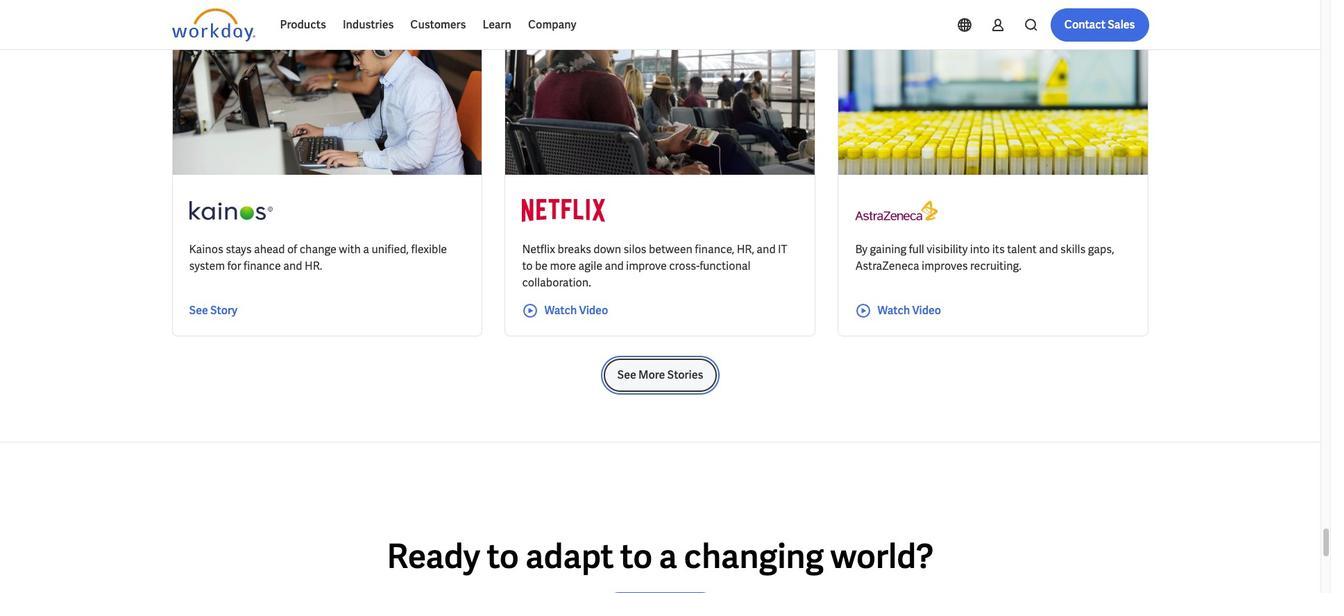 Task type: vqa. For each thing, say whether or not it's contained in the screenshot.
the Watch
yes



Task type: locate. For each thing, give the bounding box(es) containing it.
learn
[[483, 17, 512, 32]]

company
[[528, 17, 576, 32]]

talent
[[1007, 242, 1037, 257]]

to left adapt
[[487, 535, 519, 578]]

and inside kainos stays ahead of change with a unified, flexible system for finance and hr.
[[283, 259, 302, 273]]

more right customers in the left top of the page
[[476, 15, 500, 28]]

customers
[[410, 17, 466, 32]]

sales
[[1108, 17, 1135, 32]]

to right adapt
[[620, 535, 653, 578]]

watch video link
[[522, 302, 608, 319], [855, 302, 941, 319]]

watch down astrazeneca
[[878, 303, 910, 318]]

visibility
[[927, 242, 968, 257]]

adapt
[[526, 535, 614, 578]]

finance
[[244, 259, 281, 273]]

1 vertical spatial a
[[659, 535, 677, 578]]

1 horizontal spatial video
[[912, 303, 941, 318]]

watch down collaboration.
[[544, 303, 577, 318]]

changing
[[684, 535, 824, 578]]

1 watch video link from the left
[[522, 302, 608, 319]]

see
[[189, 303, 208, 318], [617, 368, 636, 382]]

1 horizontal spatial more
[[639, 368, 665, 382]]

customers button
[[402, 8, 474, 42]]

1 horizontal spatial watch video link
[[855, 302, 941, 319]]

with
[[339, 242, 361, 257]]

more
[[476, 15, 500, 28], [639, 368, 665, 382]]

more button
[[465, 8, 527, 35]]

watch video link down collaboration.
[[522, 302, 608, 319]]

to inside netflix breaks down silos between finance, hr, and it to be more agile and improve cross-functional collaboration.
[[522, 259, 533, 273]]

1 horizontal spatial watch
[[878, 303, 910, 318]]

change
[[300, 242, 337, 257]]

watch video link for improves
[[855, 302, 941, 319]]

watch video down astrazeneca
[[878, 303, 941, 318]]

more left stories at right bottom
[[639, 368, 665, 382]]

1 vertical spatial more
[[639, 368, 665, 382]]

stories
[[667, 368, 703, 382]]

to left be on the top of the page
[[522, 259, 533, 273]]

1 watch from the left
[[544, 303, 577, 318]]

watch video down collaboration.
[[544, 303, 608, 318]]

industry button
[[245, 8, 321, 35]]

watch for be
[[544, 303, 577, 318]]

1 horizontal spatial to
[[522, 259, 533, 273]]

Search Customer Stories text field
[[952, 9, 1122, 33]]

collaboration.
[[522, 275, 591, 290]]

2 watch video link from the left
[[855, 302, 941, 319]]

1 video from the left
[[579, 303, 608, 318]]

and
[[757, 242, 776, 257], [1039, 242, 1058, 257], [283, 259, 302, 273], [605, 259, 624, 273]]

see more stories button
[[604, 359, 717, 392]]

breaks
[[558, 242, 591, 257]]

topic button
[[172, 8, 234, 35]]

2 video from the left
[[912, 303, 941, 318]]

video for more
[[579, 303, 608, 318]]

its
[[992, 242, 1005, 257]]

ready to adapt to a changing world?
[[387, 535, 934, 578]]

down
[[594, 242, 621, 257]]

watch video
[[544, 303, 608, 318], [878, 303, 941, 318]]

0 vertical spatial more
[[476, 15, 500, 28]]

improves
[[922, 259, 968, 273]]

gaining
[[870, 242, 907, 257]]

2 watch from the left
[[878, 303, 910, 318]]

netflix breaks down silos between finance, hr, and it to be more agile and improve cross-functional collaboration.
[[522, 242, 787, 290]]

story
[[210, 303, 237, 318]]

video
[[579, 303, 608, 318], [912, 303, 941, 318]]

a
[[363, 242, 369, 257], [659, 535, 677, 578]]

0 horizontal spatial a
[[363, 242, 369, 257]]

watch
[[544, 303, 577, 318], [878, 303, 910, 318]]

be
[[535, 259, 548, 273]]

0 horizontal spatial see
[[189, 303, 208, 318]]

1 vertical spatial see
[[617, 368, 636, 382]]

to
[[522, 259, 533, 273], [487, 535, 519, 578], [620, 535, 653, 578]]

and left skills
[[1039, 242, 1058, 257]]

industry
[[257, 15, 293, 28]]

1 horizontal spatial see
[[617, 368, 636, 382]]

astrazeneca
[[855, 259, 919, 273]]

1 watch video from the left
[[544, 303, 608, 318]]

business
[[343, 15, 383, 28]]

hr,
[[737, 242, 754, 257]]

0 horizontal spatial video
[[579, 303, 608, 318]]

1 horizontal spatial watch video
[[878, 303, 941, 318]]

astrazeneca uk limited image
[[855, 191, 939, 230]]

it
[[778, 242, 787, 257]]

and down of
[[283, 259, 302, 273]]

see inside button
[[617, 368, 636, 382]]

0 vertical spatial see
[[189, 303, 208, 318]]

watch video for improves
[[878, 303, 941, 318]]

0 horizontal spatial watch video link
[[522, 302, 608, 319]]

contact sales link
[[1051, 8, 1149, 42]]

see left stories at right bottom
[[617, 368, 636, 382]]

go to the homepage image
[[172, 8, 255, 42]]

kainos image
[[189, 191, 272, 230]]

full
[[909, 242, 924, 257]]

products button
[[272, 8, 334, 42]]

watch video for more
[[544, 303, 608, 318]]

see for see more stories
[[617, 368, 636, 382]]

video down improves
[[912, 303, 941, 318]]

0 horizontal spatial watch
[[544, 303, 577, 318]]

watch video link down astrazeneca
[[855, 302, 941, 319]]

see left story
[[189, 303, 208, 318]]

all
[[568, 15, 579, 28]]

ready
[[387, 535, 480, 578]]

0 vertical spatial a
[[363, 242, 369, 257]]

agile
[[579, 259, 602, 273]]

0 horizontal spatial watch video
[[544, 303, 608, 318]]

recruiting.
[[970, 259, 1022, 273]]

by gaining full visibility into its talent and skills gaps, astrazeneca improves recruiting.
[[855, 242, 1114, 273]]

0 horizontal spatial to
[[487, 535, 519, 578]]

video down agile
[[579, 303, 608, 318]]

2 watch video from the left
[[878, 303, 941, 318]]



Task type: describe. For each thing, give the bounding box(es) containing it.
world?
[[831, 535, 934, 578]]

by
[[855, 242, 868, 257]]

learn button
[[474, 8, 520, 42]]

more
[[550, 259, 576, 273]]

industries button
[[334, 8, 402, 42]]

products
[[280, 17, 326, 32]]

ahead
[[254, 242, 285, 257]]

outcome
[[385, 15, 426, 28]]

see for see story
[[189, 303, 208, 318]]

a inside kainos stays ahead of change with a unified, flexible system for finance and hr.
[[363, 242, 369, 257]]

watch for astrazeneca
[[878, 303, 910, 318]]

gaps,
[[1088, 242, 1114, 257]]

and inside by gaining full visibility into its talent and skills gaps, astrazeneca improves recruiting.
[[1039, 242, 1058, 257]]

hr.
[[305, 259, 322, 273]]

improve
[[626, 259, 667, 273]]

topic
[[183, 15, 207, 28]]

2 horizontal spatial to
[[620, 535, 653, 578]]

stays
[[226, 242, 252, 257]]

cross-
[[669, 259, 700, 273]]

silos
[[624, 242, 647, 257]]

flexible
[[411, 242, 447, 257]]

business outcome
[[343, 15, 426, 28]]

clear all button
[[538, 8, 584, 35]]

between
[[649, 242, 693, 257]]

company button
[[520, 8, 585, 42]]

0 horizontal spatial more
[[476, 15, 500, 28]]

into
[[970, 242, 990, 257]]

contact sales
[[1065, 17, 1135, 32]]

see more stories
[[617, 368, 703, 382]]

unified,
[[372, 242, 409, 257]]

contact
[[1065, 17, 1106, 32]]

see story
[[189, 303, 237, 318]]

and left it
[[757, 242, 776, 257]]

industries
[[343, 17, 394, 32]]

see story link
[[189, 302, 237, 319]]

watch video link for more
[[522, 302, 608, 319]]

finance,
[[695, 242, 735, 257]]

for
[[227, 259, 241, 273]]

netflix
[[522, 242, 555, 257]]

skills
[[1061, 242, 1086, 257]]

clear all
[[543, 15, 579, 28]]

functional
[[700, 259, 751, 273]]

business outcome button
[[332, 8, 454, 35]]

video for improves
[[912, 303, 941, 318]]

1 horizontal spatial a
[[659, 535, 677, 578]]

netflix image
[[522, 191, 606, 230]]

and down down
[[605, 259, 624, 273]]

of
[[287, 242, 297, 257]]

system
[[189, 259, 225, 273]]

kainos
[[189, 242, 223, 257]]

clear
[[543, 15, 566, 28]]

kainos stays ahead of change with a unified, flexible system for finance and hr.
[[189, 242, 447, 273]]



